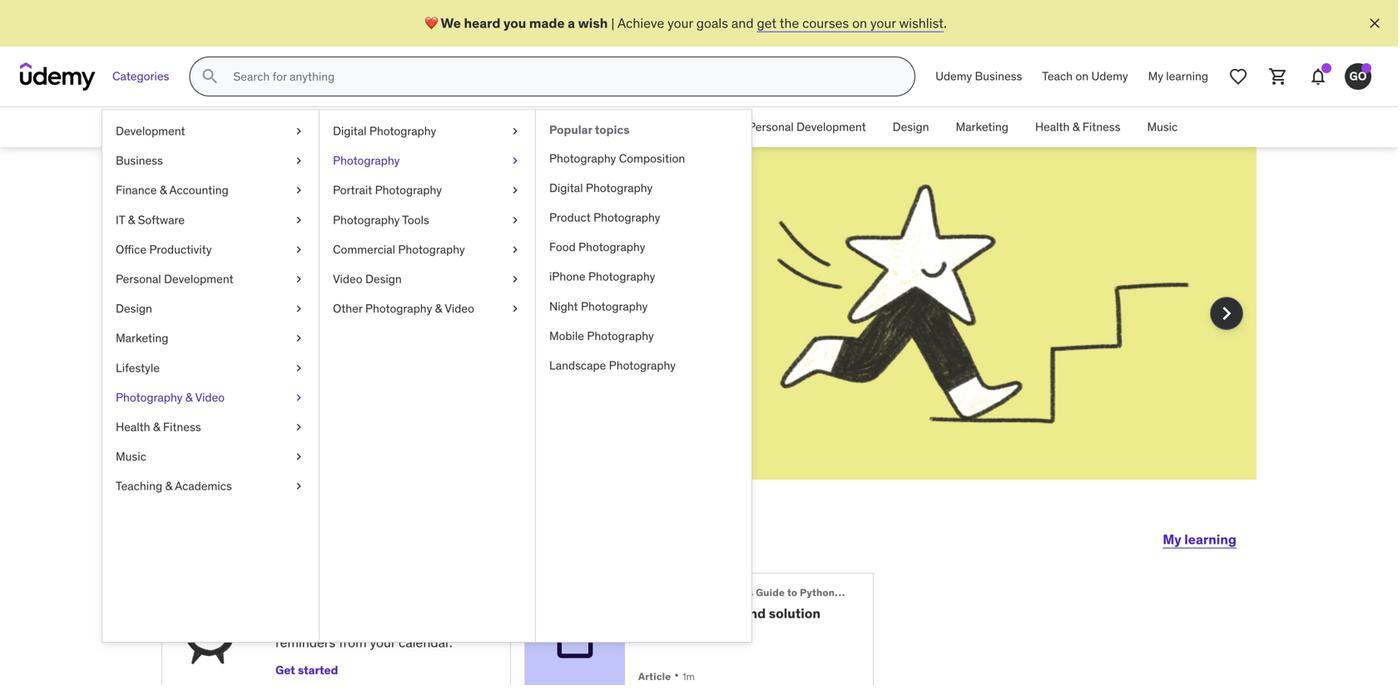 Task type: vqa. For each thing, say whether or not it's contained in the screenshot.
Business link
yes



Task type: describe. For each thing, give the bounding box(es) containing it.
notifications image
[[1309, 67, 1329, 87]]

wishlist
[[899, 14, 944, 31]]

keep
[[440, 311, 471, 328]]

0 vertical spatial digital photography link
[[320, 117, 535, 146]]

article • 1m
[[639, 668, 695, 685]]

iphone photography link
[[536, 262, 752, 292]]

from
[[339, 635, 367, 652]]

little inside every day a little closer learning helps you reach your goals. keep learning and reap the rewards.
[[419, 220, 500, 263]]

accounting for health & fitness
[[444, 120, 503, 135]]

helps
[[277, 311, 309, 328]]

categories
[[112, 69, 169, 84]]

article
[[639, 671, 671, 684]]

food photography
[[549, 240, 646, 255]]

next image
[[1214, 301, 1240, 327]]

0 vertical spatial health & fitness link
[[1022, 107, 1134, 147]]

it & software for lifestyle
[[116, 213, 185, 227]]

& for the bottommost health & fitness link
[[153, 420, 160, 435]]

adds
[[373, 616, 402, 633]]

mobile photography link
[[536, 322, 752, 351]]

0 horizontal spatial video
[[195, 390, 225, 405]]

to inside the ultimate beginners guide to python programming 11. homework and solution
[[787, 587, 798, 600]]

xsmall image for digital photography
[[509, 123, 522, 140]]

get the courses on your wishlist link
[[757, 14, 944, 31]]

up.
[[405, 616, 423, 633]]

courses
[[803, 14, 849, 31]]

my for top my learning link
[[1148, 69, 1164, 84]]

get inside "button"
[[276, 664, 295, 679]]

business link for health & fitness
[[303, 107, 377, 147]]

reap
[[247, 330, 274, 347]]

photography for the top digital photography link
[[370, 124, 436, 139]]

night
[[549, 299, 578, 314]]

gary
[[426, 519, 492, 554]]

mobile photography
[[549, 329, 654, 344]]

xsmall image for portrait photography
[[509, 182, 522, 199]]

1 vertical spatial my learning link
[[1163, 520, 1237, 560]]

popular topics
[[549, 122, 630, 137]]

xsmall image for teaching & academics
[[292, 479, 306, 495]]

popular
[[549, 122, 592, 137]]

mobile
[[549, 329, 584, 344]]

design link for lifestyle
[[102, 294, 319, 324]]

made
[[529, 14, 565, 31]]

marketing link for health & fitness
[[943, 107, 1022, 147]]

homework
[[657, 606, 739, 623]]

xsmall image for other photography & video
[[509, 301, 522, 317]]

achieve
[[618, 14, 665, 31]]

1 horizontal spatial you
[[504, 14, 526, 31]]

❤️
[[425, 14, 438, 31]]

development for health & fitness
[[797, 120, 866, 135]]

0 vertical spatial business
[[975, 69, 1023, 84]]

& for it & software link associated with health & fitness
[[542, 120, 549, 135]]

xsmall image for development
[[292, 123, 306, 140]]

keep learning link
[[440, 311, 523, 328]]

to inside the schedule time to learn a little each day adds up. get reminders from your calendar.
[[370, 591, 383, 608]]

learning
[[221, 311, 274, 328]]

development for lifestyle
[[164, 272, 234, 287]]

1 horizontal spatial digital photography link
[[536, 173, 752, 203]]

& for it & software link associated with lifestyle
[[128, 213, 135, 227]]

photography down popular topics
[[549, 151, 616, 166]]

& inside other photography & video 'link'
[[435, 301, 442, 316]]

digital photography for the right digital photography link
[[549, 181, 653, 196]]

marketing for lifestyle
[[116, 331, 168, 346]]

teach
[[1043, 69, 1073, 84]]

and inside the ultimate beginners guide to python programming 11. homework and solution
[[742, 606, 766, 623]]

every day a little closer learning helps you reach your goals. keep learning and reap the rewards.
[[221, 220, 523, 347]]

design link for health & fitness
[[880, 107, 943, 147]]

xsmall image for video design
[[509, 271, 522, 288]]

photography tools link
[[320, 205, 535, 235]]

finance for health & fitness
[[391, 120, 432, 135]]

photography for product photography link
[[594, 210, 661, 225]]

photography & video link
[[102, 383, 319, 413]]

teach on udemy
[[1043, 69, 1128, 84]]

|
[[611, 14, 615, 31]]

photography element
[[535, 110, 752, 643]]

0 horizontal spatial health
[[116, 420, 150, 435]]

get
[[757, 14, 777, 31]]

wishlist image
[[1229, 67, 1249, 87]]

0 vertical spatial a
[[568, 14, 575, 31]]

11. homework and solution link
[[639, 606, 847, 623]]

0 vertical spatial the
[[780, 14, 799, 31]]

teaching & academics link
[[102, 472, 319, 502]]

landscape photography link
[[536, 351, 752, 381]]

learning inside every day a little closer learning helps you reach your goals. keep learning and reap the rewards.
[[474, 311, 523, 328]]

photography for "night photography" link
[[581, 299, 648, 314]]

xsmall image for photography & video
[[292, 390, 306, 406]]

time
[[338, 591, 367, 608]]

get started button
[[276, 660, 338, 683]]

learning for bottom my learning link
[[1185, 531, 1237, 549]]

food
[[549, 240, 576, 255]]

& for top health & fitness link
[[1073, 120, 1080, 135]]

0 vertical spatial and
[[732, 14, 754, 31]]

composition
[[619, 151, 685, 166]]

0 vertical spatial health & fitness
[[1035, 120, 1121, 135]]

lifestyle
[[116, 361, 160, 376]]

tools
[[402, 213, 429, 227]]

heard
[[464, 14, 501, 31]]

shopping cart with 0 items image
[[1269, 67, 1289, 87]]

day inside every day a little closer learning helps you reach your goals. keep learning and reap the rewards.
[[326, 220, 386, 263]]

teaching
[[116, 479, 162, 494]]

software for lifestyle
[[138, 213, 185, 227]]

finance for lifestyle
[[116, 183, 157, 198]]

digital for the top digital photography link
[[333, 124, 367, 139]]

python
[[800, 587, 835, 600]]

0 vertical spatial my learning link
[[1138, 57, 1219, 97]]

1m
[[683, 671, 695, 684]]

0 horizontal spatial on
[[853, 14, 867, 31]]

it & software link for health & fitness
[[517, 107, 612, 147]]

let's
[[161, 519, 225, 554]]

personal development for lifestyle
[[116, 272, 234, 287]]

product
[[549, 210, 591, 225]]

business link for lifestyle
[[102, 146, 319, 176]]

portrait photography link
[[320, 176, 535, 205]]

my learning for top my learning link
[[1148, 69, 1209, 84]]

a
[[276, 616, 284, 633]]

iphone
[[549, 269, 586, 284]]

the inside every day a little closer learning helps you reach your goals. keep learning and reap the rewards.
[[276, 330, 296, 347]]

photography for the right digital photography link
[[586, 181, 653, 196]]

goals.
[[402, 311, 437, 328]]

productivity for health & fitness
[[659, 120, 722, 135]]

1 horizontal spatial video
[[333, 272, 363, 287]]

photography for mobile photography link
[[587, 329, 654, 344]]

the ultimate beginners guide to python programming 11. homework and solution
[[639, 587, 905, 623]]

digital photography for the top digital photography link
[[333, 124, 436, 139]]

start
[[230, 519, 294, 554]]

finance & accounting for lifestyle
[[116, 183, 229, 198]]

music for topmost music link
[[1148, 120, 1178, 135]]

xsmall image for design
[[292, 301, 306, 317]]

submit search image
[[200, 67, 220, 87]]

night photography
[[549, 299, 648, 314]]

categories button
[[102, 57, 179, 97]]

business for health & fitness
[[317, 120, 364, 135]]

finance & accounting link for lifestyle
[[102, 176, 319, 205]]

office productivity link for health & fitness
[[612, 107, 735, 147]]

we
[[441, 14, 461, 31]]

•
[[674, 668, 679, 685]]

photography for commercial photography link
[[398, 242, 465, 257]]

0 vertical spatial health
[[1035, 120, 1070, 135]]

xsmall image for lifestyle
[[292, 360, 306, 377]]

other
[[333, 301, 363, 316]]

landscape
[[549, 358, 606, 373]]

ultimate
[[659, 587, 701, 600]]

you have alerts image
[[1362, 63, 1372, 73]]

design for health & fitness
[[893, 120, 929, 135]]

closer
[[221, 261, 323, 305]]

your left wishlist
[[871, 14, 896, 31]]

each
[[317, 616, 345, 633]]

get inside the schedule time to learn a little each day adds up. get reminders from your calendar.
[[426, 616, 448, 633]]

academics
[[175, 479, 232, 494]]

commercial photography link
[[320, 235, 535, 265]]

office productivity for health & fitness
[[626, 120, 722, 135]]

product photography link
[[536, 203, 752, 233]]

started
[[298, 664, 338, 679]]

commercial photography
[[333, 242, 465, 257]]

udemy inside udemy business link
[[936, 69, 972, 84]]

1 vertical spatial health & fitness link
[[102, 413, 319, 442]]

go
[[1350, 69, 1367, 84]]

guide
[[756, 587, 785, 600]]

.
[[944, 14, 947, 31]]



Task type: locate. For each thing, give the bounding box(es) containing it.
reminders
[[276, 635, 336, 652]]

it for lifestyle
[[116, 213, 125, 227]]

1 vertical spatial finance
[[116, 183, 157, 198]]

fitness for the bottommost health & fitness link
[[163, 420, 201, 435]]

you
[[504, 14, 526, 31], [312, 311, 333, 328]]

office productivity link
[[612, 107, 735, 147], [102, 235, 319, 265]]

my learning for bottom my learning link
[[1163, 531, 1237, 549]]

0 vertical spatial get
[[426, 616, 448, 633]]

0 vertical spatial you
[[504, 14, 526, 31]]

photography for iphone photography link
[[589, 269, 655, 284]]

xsmall image for health & fitness
[[292, 420, 306, 436]]

0 horizontal spatial digital photography link
[[320, 117, 535, 146]]

xsmall image inside photography link
[[509, 153, 522, 169]]

it & software link for lifestyle
[[102, 205, 319, 235]]

day up the "video design"
[[326, 220, 386, 263]]

1 horizontal spatial the
[[780, 14, 799, 31]]

business link
[[303, 107, 377, 147], [102, 146, 319, 176]]

my
[[1148, 69, 1164, 84], [1163, 531, 1182, 549]]

photography down video design "link"
[[365, 301, 432, 316]]

0 horizontal spatial office productivity link
[[102, 235, 319, 265]]

design for lifestyle
[[116, 301, 152, 316]]

photography link
[[320, 146, 535, 176]]

commercial
[[333, 242, 395, 257]]

photography up commercial
[[333, 213, 400, 227]]

day inside the schedule time to learn a little each day adds up. get reminders from your calendar.
[[349, 616, 370, 633]]

the down helps at the top
[[276, 330, 296, 347]]

photography up tools
[[375, 183, 442, 198]]

1 horizontal spatial office
[[626, 120, 657, 135]]

software for health & fitness
[[552, 120, 599, 135]]

1 vertical spatial on
[[1076, 69, 1089, 84]]

digital photography
[[333, 124, 436, 139], [549, 181, 653, 196]]

0 vertical spatial on
[[853, 14, 867, 31]]

1 horizontal spatial design
[[365, 272, 402, 287]]

business
[[975, 69, 1023, 84], [317, 120, 364, 135], [116, 153, 163, 168]]

accounting
[[444, 120, 503, 135], [169, 183, 229, 198]]

personal development for health & fitness
[[748, 120, 866, 135]]

health & fitness down teach on udemy link
[[1035, 120, 1121, 135]]

food photography link
[[536, 233, 752, 262]]

personal development link for lifestyle
[[102, 265, 319, 294]]

development link
[[102, 117, 319, 146]]

little up reminders
[[287, 616, 314, 633]]

fitness for top health & fitness link
[[1083, 120, 1121, 135]]

you inside every day a little closer learning helps you reach your goals. keep learning and reap the rewards.
[[312, 311, 333, 328]]

xsmall image for marketing
[[292, 331, 306, 347]]

software
[[552, 120, 599, 135], [138, 213, 185, 227]]

1 vertical spatial software
[[138, 213, 185, 227]]

0 horizontal spatial a
[[393, 220, 412, 263]]

goals
[[697, 14, 728, 31]]

video up "other"
[[333, 272, 363, 287]]

beginners
[[704, 587, 754, 600]]

0 vertical spatial day
[[326, 220, 386, 263]]

photography composition link
[[536, 144, 752, 173]]

1 vertical spatial personal development link
[[102, 265, 319, 294]]

get started
[[276, 664, 338, 679]]

1 udemy from the left
[[936, 69, 972, 84]]

get
[[426, 616, 448, 633], [276, 664, 295, 679]]

xsmall image inside portrait photography link
[[509, 182, 522, 199]]

1 vertical spatial health
[[116, 420, 150, 435]]

1 vertical spatial and
[[221, 330, 244, 347]]

0 vertical spatial my learning
[[1148, 69, 1209, 84]]

xsmall image inside digital photography link
[[509, 123, 522, 140]]

xsmall image inside video design "link"
[[509, 271, 522, 288]]

wish
[[578, 14, 608, 31]]

learning for top my learning link
[[1167, 69, 1209, 84]]

night photography link
[[536, 292, 752, 322]]

little up video design "link"
[[419, 220, 500, 263]]

office for health & fitness
[[626, 120, 657, 135]]

0 horizontal spatial business
[[116, 153, 163, 168]]

office productivity for lifestyle
[[116, 242, 212, 257]]

digital photography up product photography
[[549, 181, 653, 196]]

productivity for lifestyle
[[149, 242, 212, 257]]

photography for food photography link on the top of page
[[579, 240, 646, 255]]

calendar.
[[399, 635, 453, 652]]

xsmall image for personal development
[[292, 271, 306, 288]]

and down learning
[[221, 330, 244, 347]]

0 vertical spatial office productivity link
[[612, 107, 735, 147]]

on right courses
[[853, 14, 867, 31]]

finance & accounting link for health & fitness
[[377, 107, 517, 147]]

1 vertical spatial health & fitness
[[116, 420, 201, 435]]

video
[[333, 272, 363, 287], [445, 301, 474, 316], [195, 390, 225, 405]]

photography down food photography link on the top of page
[[589, 269, 655, 284]]

office productivity link for lifestyle
[[102, 235, 319, 265]]

photography up the "landscape photography"
[[587, 329, 654, 344]]

photography down photography tools link
[[398, 242, 465, 257]]

1 vertical spatial it & software
[[116, 213, 185, 227]]

digital photography inside photography element
[[549, 181, 653, 196]]

0 horizontal spatial fitness
[[163, 420, 201, 435]]

photography inside 'link'
[[365, 301, 432, 316]]

photography down photography composition
[[586, 181, 653, 196]]

business down development link on the top left of the page
[[116, 153, 163, 168]]

finance & accounting for health & fitness
[[391, 120, 503, 135]]

xsmall image
[[292, 123, 306, 140], [509, 123, 522, 140], [509, 153, 522, 169], [292, 182, 306, 199], [509, 182, 522, 199], [292, 212, 306, 228], [509, 271, 522, 288], [509, 301, 522, 317], [292, 331, 306, 347], [292, 360, 306, 377], [292, 390, 306, 406], [292, 449, 306, 465], [292, 479, 306, 495]]

little inside the schedule time to learn a little each day adds up. get reminders from your calendar.
[[287, 616, 314, 633]]

digital up 'product'
[[549, 181, 583, 196]]

personal development
[[748, 120, 866, 135], [116, 272, 234, 287]]

to right time
[[370, 591, 383, 608]]

0 horizontal spatial office
[[116, 242, 147, 257]]

2 vertical spatial learning
[[1185, 531, 1237, 549]]

lifestyle link
[[102, 354, 319, 383]]

photography tools
[[333, 213, 429, 227]]

1 horizontal spatial software
[[552, 120, 599, 135]]

udemy down . at top
[[936, 69, 972, 84]]

schedule
[[276, 591, 335, 608]]

and down guide
[[742, 606, 766, 623]]

on inside teach on udemy link
[[1076, 69, 1089, 84]]

get up the calendar.
[[426, 616, 448, 633]]

business for lifestyle
[[116, 153, 163, 168]]

1 vertical spatial day
[[349, 616, 370, 633]]

xsmall image
[[292, 153, 306, 169], [509, 212, 522, 228], [292, 242, 306, 258], [509, 242, 522, 258], [292, 271, 306, 288], [292, 301, 306, 317], [292, 420, 306, 436]]

2 udemy from the left
[[1092, 69, 1128, 84]]

and inside every day a little closer learning helps you reach your goals. keep learning and reap the rewards.
[[221, 330, 244, 347]]

0 vertical spatial music link
[[1134, 107, 1191, 147]]

on right teach
[[1076, 69, 1089, 84]]

finance & accounting up photography link
[[391, 120, 503, 135]]

xsmall image inside commercial photography link
[[509, 242, 522, 258]]

1 vertical spatial office
[[116, 242, 147, 257]]

photography down iphone photography
[[581, 299, 648, 314]]

teaching & academics
[[116, 479, 232, 494]]

personal
[[748, 120, 794, 135], [116, 272, 161, 287]]

0 horizontal spatial productivity
[[149, 242, 212, 257]]

1 vertical spatial marketing link
[[102, 324, 319, 354]]

portrait photography
[[333, 183, 442, 198]]

1 horizontal spatial music link
[[1134, 107, 1191, 147]]

development
[[797, 120, 866, 135], [116, 124, 185, 139], [164, 272, 234, 287]]

photography & video
[[116, 390, 225, 405]]

0 vertical spatial it & software link
[[517, 107, 612, 147]]

& for finance & accounting link related to lifestyle
[[160, 183, 167, 198]]

digital photography link up portrait photography link
[[320, 117, 535, 146]]

1 vertical spatial marketing
[[116, 331, 168, 346]]

your down 'adds'
[[370, 635, 396, 652]]

to up the solution
[[787, 587, 798, 600]]

office productivity link up learning
[[102, 235, 319, 265]]

udemy business link
[[926, 57, 1033, 97]]

teach on udemy link
[[1033, 57, 1138, 97]]

1 vertical spatial personal development
[[116, 272, 234, 287]]

0 vertical spatial personal development link
[[735, 107, 880, 147]]

your inside every day a little closer learning helps you reach your goals. keep learning and reap the rewards.
[[373, 311, 399, 328]]

1 vertical spatial accounting
[[169, 183, 229, 198]]

music
[[1148, 120, 1178, 135], [116, 450, 146, 465]]

every
[[221, 220, 320, 263]]

0 vertical spatial digital photography
[[333, 124, 436, 139]]

1 vertical spatial get
[[276, 664, 295, 679]]

xsmall image for office productivity
[[292, 242, 306, 258]]

1 vertical spatial my learning
[[1163, 531, 1237, 549]]

productivity
[[659, 120, 722, 135], [149, 242, 212, 257]]

0 vertical spatial accounting
[[444, 120, 503, 135]]

health & fitness link down the photography & video
[[102, 413, 319, 442]]

0 vertical spatial design link
[[880, 107, 943, 147]]

business up portrait
[[317, 120, 364, 135]]

0 horizontal spatial personal
[[116, 272, 161, 287]]

xsmall image for business
[[292, 153, 306, 169]]

0 vertical spatial fitness
[[1083, 120, 1121, 135]]

0 horizontal spatial marketing link
[[102, 324, 319, 354]]

office
[[626, 120, 657, 135], [116, 242, 147, 257]]

solution
[[769, 606, 821, 623]]

& for finance & accounting link for health & fitness
[[435, 120, 442, 135]]

my learning inside my learning link
[[1148, 69, 1209, 84]]

marketing down udemy business link
[[956, 120, 1009, 135]]

0 horizontal spatial digital photography
[[333, 124, 436, 139]]

other photography & video link
[[320, 294, 535, 324]]

video design link
[[320, 265, 535, 294]]

fitness down the photography & video
[[163, 420, 201, 435]]

carousel element
[[142, 147, 1257, 520]]

and left the 'get'
[[732, 14, 754, 31]]

1 horizontal spatial digital
[[549, 181, 583, 196]]

1 horizontal spatial finance & accounting
[[391, 120, 503, 135]]

0 vertical spatial personal development
[[748, 120, 866, 135]]

0 horizontal spatial software
[[138, 213, 185, 227]]

video down lifestyle link
[[195, 390, 225, 405]]

0 horizontal spatial digital
[[333, 124, 367, 139]]

0 horizontal spatial marketing
[[116, 331, 168, 346]]

Search for anything text field
[[230, 62, 895, 91]]

finance & accounting link up portrait photography link
[[377, 107, 517, 147]]

xsmall image for photography
[[509, 153, 522, 169]]

1 vertical spatial design
[[365, 272, 402, 287]]

fitness down teach on udemy link
[[1083, 120, 1121, 135]]

music for the left music link
[[116, 450, 146, 465]]

a inside every day a little closer learning helps you reach your goals. keep learning and reap the rewards.
[[393, 220, 412, 263]]

1 horizontal spatial it & software
[[530, 120, 599, 135]]

1 vertical spatial video
[[445, 301, 474, 316]]

2 vertical spatial and
[[742, 606, 766, 623]]

2 vertical spatial design
[[116, 301, 152, 316]]

health down the photography & video
[[116, 420, 150, 435]]

0 vertical spatial office
[[626, 120, 657, 135]]

to
[[787, 587, 798, 600], [370, 591, 383, 608]]

photography inside "link"
[[116, 390, 183, 405]]

2 horizontal spatial business
[[975, 69, 1023, 84]]

learn
[[386, 591, 418, 608]]

1 horizontal spatial music
[[1148, 120, 1178, 135]]

1 horizontal spatial productivity
[[659, 120, 722, 135]]

health down teach
[[1035, 120, 1070, 135]]

1 horizontal spatial marketing
[[956, 120, 1009, 135]]

digital photography up photography link
[[333, 124, 436, 139]]

video right goals.
[[445, 301, 474, 316]]

1 horizontal spatial marketing link
[[943, 107, 1022, 147]]

photography up photography link
[[370, 124, 436, 139]]

xsmall image inside teaching & academics link
[[292, 479, 306, 495]]

office for lifestyle
[[116, 242, 147, 257]]

topics
[[595, 122, 630, 137]]

business left teach
[[975, 69, 1023, 84]]

day
[[326, 220, 386, 263], [349, 616, 370, 633]]

udemy right teach
[[1092, 69, 1128, 84]]

xsmall image inside lifestyle link
[[292, 360, 306, 377]]

0 horizontal spatial music link
[[102, 442, 319, 472]]

xsmall image for finance & accounting
[[292, 182, 306, 199]]

day up from
[[349, 616, 370, 633]]

go link
[[1339, 57, 1379, 97]]

1 vertical spatial digital photography
[[549, 181, 653, 196]]

0 horizontal spatial it & software link
[[102, 205, 319, 235]]

get left started
[[276, 664, 295, 679]]

marketing up lifestyle
[[116, 331, 168, 346]]

1 vertical spatial it
[[116, 213, 125, 227]]

marketing link down udemy business link
[[943, 107, 1022, 147]]

accounting for lifestyle
[[169, 183, 229, 198]]

1 vertical spatial you
[[312, 311, 333, 328]]

marketing link up photography & video "link"
[[102, 324, 319, 354]]

0 vertical spatial marketing link
[[943, 107, 1022, 147]]

my for bottom my learning link
[[1163, 531, 1182, 549]]

1 vertical spatial the
[[276, 330, 296, 347]]

udemy image
[[20, 62, 96, 91]]

1 horizontal spatial finance & accounting link
[[377, 107, 517, 147]]

photography up portrait
[[333, 153, 400, 168]]

xsmall image inside photography & video "link"
[[292, 390, 306, 406]]

udemy business
[[936, 69, 1023, 84]]

photography down mobile photography link
[[609, 358, 676, 373]]

it for health & fitness
[[530, 120, 539, 135]]

& for photography & video "link"
[[185, 390, 193, 405]]

2 vertical spatial business
[[116, 153, 163, 168]]

personal for lifestyle
[[116, 272, 161, 287]]

digital for the right digital photography link
[[549, 181, 583, 196]]

xsmall image for commercial photography
[[509, 242, 522, 258]]

xsmall image inside other photography & video 'link'
[[509, 301, 522, 317]]

0 horizontal spatial finance
[[116, 183, 157, 198]]

photography up food photography link on the top of page
[[594, 210, 661, 225]]

iphone photography
[[549, 269, 655, 284]]

my learning link
[[1138, 57, 1219, 97], [1163, 520, 1237, 560]]

0 horizontal spatial it
[[116, 213, 125, 227]]

little
[[419, 220, 500, 263], [287, 616, 314, 633]]

0 horizontal spatial music
[[116, 450, 146, 465]]

office productivity link up the composition
[[612, 107, 735, 147]]

my learning
[[1148, 69, 1209, 84], [1163, 531, 1237, 549]]

your
[[668, 14, 693, 31], [871, 14, 896, 31], [373, 311, 399, 328], [370, 635, 396, 652]]

accounting up photography link
[[444, 120, 503, 135]]

finance & accounting
[[391, 120, 503, 135], [116, 183, 229, 198]]

let's start learning, gary
[[161, 519, 492, 554]]

the right the 'get'
[[780, 14, 799, 31]]

music link
[[1134, 107, 1191, 147], [102, 442, 319, 472]]

udemy inside teach on udemy link
[[1092, 69, 1128, 84]]

your inside the schedule time to learn a little each day adds up. get reminders from your calendar.
[[370, 635, 396, 652]]

xsmall image for photography tools
[[509, 212, 522, 228]]

health
[[1035, 120, 1070, 135], [116, 420, 150, 435]]

1 vertical spatial office productivity link
[[102, 235, 319, 265]]

office productivity
[[626, 120, 722, 135], [116, 242, 212, 257]]

photography down lifestyle
[[116, 390, 183, 405]]

personal development link for health & fitness
[[735, 107, 880, 147]]

you up 'rewards.'
[[312, 311, 333, 328]]

marketing for health & fitness
[[956, 120, 1009, 135]]

photography for landscape photography link
[[609, 358, 676, 373]]

xsmall image inside development link
[[292, 123, 306, 140]]

& for teaching & academics link
[[165, 479, 172, 494]]

video inside 'link'
[[445, 301, 474, 316]]

photography down product photography
[[579, 240, 646, 255]]

health & fitness down the photography & video
[[116, 420, 201, 435]]

you left made on the left of page
[[504, 14, 526, 31]]

programming
[[838, 587, 905, 600]]

health & fitness
[[1035, 120, 1121, 135], [116, 420, 201, 435]]

finance & accounting down development link on the top left of the page
[[116, 183, 229, 198]]

0 horizontal spatial accounting
[[169, 183, 229, 198]]

finance & accounting link down development link on the top left of the page
[[102, 176, 319, 205]]

0 vertical spatial it
[[530, 120, 539, 135]]

learning,
[[299, 519, 420, 554]]

1 horizontal spatial udemy
[[1092, 69, 1128, 84]]

2 horizontal spatial video
[[445, 301, 474, 316]]

xsmall image for it & software
[[292, 212, 306, 228]]

1 vertical spatial little
[[287, 616, 314, 633]]

accounting down development link on the top left of the page
[[169, 183, 229, 198]]

1 horizontal spatial health & fitness
[[1035, 120, 1121, 135]]

design inside "link"
[[365, 272, 402, 287]]

health & fitness link down teach on udemy link
[[1022, 107, 1134, 147]]

& inside photography & video "link"
[[185, 390, 193, 405]]

digital inside photography element
[[549, 181, 583, 196]]

1 vertical spatial office productivity
[[116, 242, 212, 257]]

the
[[639, 587, 657, 600]]

& inside teaching & academics link
[[165, 479, 172, 494]]

on
[[853, 14, 867, 31], [1076, 69, 1089, 84]]

1 unread notification image
[[1322, 63, 1332, 73]]

photography for portrait photography link
[[375, 183, 442, 198]]

personal for health & fitness
[[748, 120, 794, 135]]

1 horizontal spatial health
[[1035, 120, 1070, 135]]

0 horizontal spatial to
[[370, 591, 383, 608]]

1 horizontal spatial it & software link
[[517, 107, 612, 147]]

0 vertical spatial video
[[333, 272, 363, 287]]

udemy
[[936, 69, 972, 84], [1092, 69, 1128, 84]]

1 horizontal spatial fitness
[[1083, 120, 1121, 135]]

fitness
[[1083, 120, 1121, 135], [163, 420, 201, 435]]

close image
[[1367, 15, 1384, 32]]

marketing link for lifestyle
[[102, 324, 319, 354]]

your right the reach
[[373, 311, 399, 328]]

photography for other photography & video 'link'
[[365, 301, 432, 316]]

digital up portrait
[[333, 124, 367, 139]]

1 vertical spatial finance & accounting
[[116, 183, 229, 198]]

your left 'goals'
[[668, 14, 693, 31]]

1 vertical spatial music link
[[102, 442, 319, 472]]

it & software for health & fitness
[[530, 120, 599, 135]]

and
[[732, 14, 754, 31], [221, 330, 244, 347], [742, 606, 766, 623]]

reach
[[337, 311, 370, 328]]

xsmall image for music
[[292, 449, 306, 465]]

video design
[[333, 272, 402, 287]]

1 horizontal spatial office productivity
[[626, 120, 722, 135]]

xsmall image inside photography tools link
[[509, 212, 522, 228]]

health & fitness link
[[1022, 107, 1134, 147], [102, 413, 319, 442]]

digital photography link down the composition
[[536, 173, 752, 203]]



